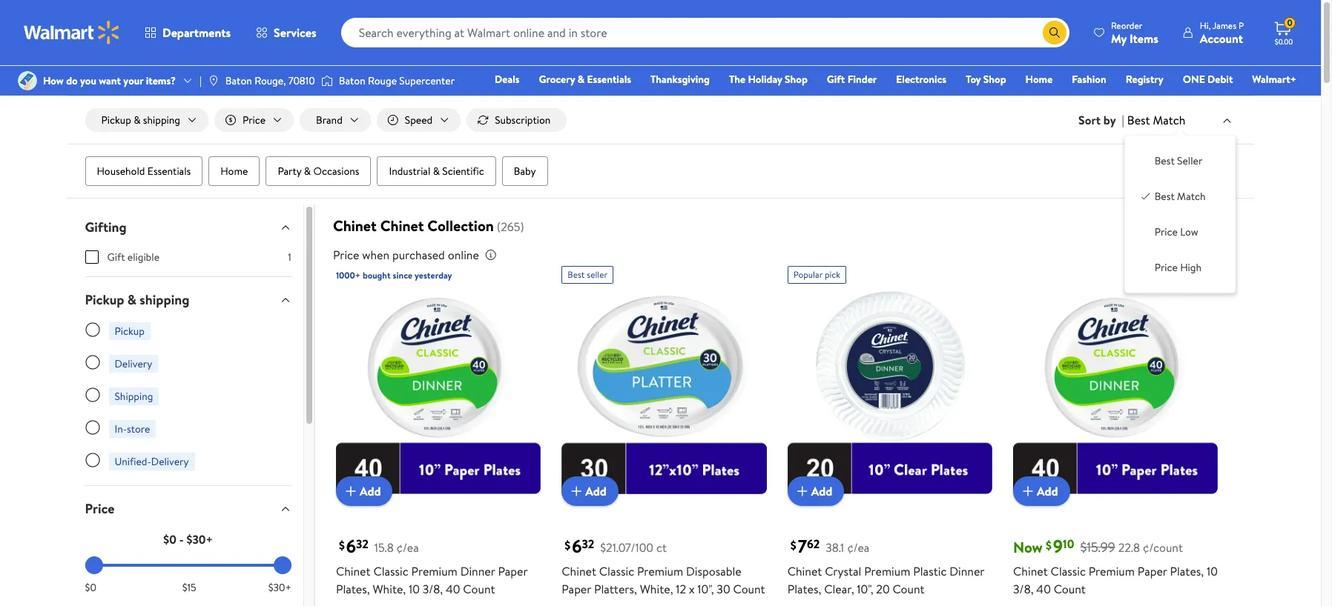 Task type: describe. For each thing, give the bounding box(es) containing it.
1000+
[[336, 269, 361, 282]]

& for party & occasions link
[[304, 164, 311, 179]]

party
[[278, 164, 302, 179]]

Search search field
[[341, 18, 1070, 47]]

household essentials
[[97, 164, 191, 179]]

& for grocery & essentials "link"
[[578, 72, 585, 87]]

best seller
[[1155, 154, 1203, 169]]

paper for $ 6 32 15.8 ¢/ea chinet classic premium dinner paper plates,  white, 10 3/8, 40 count
[[498, 564, 528, 581]]

$15
[[182, 581, 196, 596]]

add button for 38.1 ¢/ea
[[788, 477, 844, 507]]

plastic
[[913, 564, 947, 581]]

industrial & scientific link
[[377, 157, 496, 186]]

yesterday
[[415, 269, 452, 282]]

$15.99
[[1080, 539, 1116, 557]]

unified-
[[115, 455, 151, 470]]

industrial
[[389, 164, 431, 179]]

baton for baton rouge, 70810
[[225, 73, 252, 88]]

how do you want your items?
[[43, 73, 176, 88]]

deals
[[495, 72, 520, 87]]

your
[[123, 73, 143, 88]]

(265)
[[497, 219, 524, 235]]

grocery
[[539, 72, 575, 87]]

$0 - $30+
[[163, 532, 213, 548]]

rouge,
[[255, 73, 286, 88]]

add to cart image for $
[[1019, 483, 1037, 501]]

chinet inside the "now $ 9 10 $15.99 22.8 ¢/count chinet classic premium paper plates, 10 3/8, 40 count"
[[1013, 564, 1048, 581]]

30
[[717, 582, 730, 598]]

subscription
[[495, 113, 551, 128]]

best inside dropdown button
[[1128, 112, 1150, 128]]

price for price low
[[1155, 225, 1178, 240]]

$ 6 32 $21.07/100 ct chinet classic premium disposable paper platters, white, 12  x 10", 30 count
[[562, 535, 765, 598]]

store
[[127, 422, 150, 437]]

premium for $ 6 32 15.8 ¢/ea chinet classic premium dinner paper plates,  white, 10 3/8, 40 count
[[411, 564, 458, 581]]

debit
[[1208, 72, 1233, 87]]

bought
[[363, 269, 391, 282]]

price when purchased online
[[333, 247, 479, 263]]

pickup & shipping for sort and filter section element
[[101, 113, 180, 128]]

price inside sort and filter section element
[[243, 113, 266, 128]]

1 vertical spatial best match
[[1155, 189, 1206, 204]]

count inside $ 6 32 15.8 ¢/ea chinet classic premium dinner paper plates,  white, 10 3/8, 40 count
[[463, 582, 495, 598]]

add for 15.8 ¢/ea
[[360, 484, 381, 500]]

grocery & essentials link
[[532, 71, 638, 88]]

sort
[[1079, 112, 1101, 128]]

0 vertical spatial price button
[[214, 108, 294, 132]]

essentials inside "link"
[[587, 72, 631, 87]]

add to cart image for 7
[[794, 483, 811, 501]]

option group containing best seller
[[1137, 148, 1224, 281]]

low
[[1180, 225, 1199, 240]]

pickup for sort and filter section element
[[101, 113, 131, 128]]

$ for $ 6 32 $21.07/100 ct chinet classic premium disposable paper platters, white, 12  x 10", 30 count
[[565, 538, 571, 554]]

premium for $ 6 32 $21.07/100 ct chinet classic premium disposable paper platters, white, 12  x 10", 30 count
[[637, 564, 683, 581]]

chinet inside $ 7 62 38.1 ¢/ea chinet crystal premium plastic dinner plates, clear, 10", 20 count
[[788, 564, 822, 581]]

add for $21.07/100 ct
[[586, 484, 607, 500]]

paper for $ 6 32 $21.07/100 ct chinet classic premium disposable paper platters, white, 12  x 10", 30 count
[[562, 582, 591, 598]]

scientific
[[442, 164, 484, 179]]

party & occasions link
[[266, 157, 371, 186]]

party & occasions
[[278, 164, 359, 179]]

32 for $ 6 32 15.8 ¢/ea chinet classic premium dinner paper plates,  white, 10 3/8, 40 count
[[356, 537, 369, 553]]

0 horizontal spatial home link
[[209, 157, 260, 186]]

40 for 9
[[1037, 582, 1051, 598]]

¢/ea for 6
[[397, 540, 419, 557]]

9
[[1053, 535, 1063, 560]]

price low
[[1155, 225, 1199, 240]]

reorder my items
[[1111, 19, 1159, 46]]

count inside the "now $ 9 10 $15.99 22.8 ¢/count chinet classic premium paper plates, 10 3/8, 40 count"
[[1054, 582, 1086, 598]]

$ for $ 6 32 15.8 ¢/ea chinet classic premium dinner paper plates,  white, 10 3/8, 40 count
[[339, 538, 345, 554]]

white, for $ 6 32 $21.07/100 ct chinet classic premium disposable paper platters, white, 12  x 10", 30 count
[[640, 582, 673, 598]]

Pickup radio
[[85, 323, 100, 338]]

62
[[807, 537, 820, 553]]

Unified-Delivery radio
[[85, 453, 100, 468]]

chinet classic premium paper plates, 10 3/8, 40 count image
[[1013, 290, 1219, 495]]

speed
[[405, 113, 433, 128]]

0 vertical spatial home link
[[1019, 71, 1060, 88]]

registry
[[1126, 72, 1164, 87]]

best right best match option
[[1155, 189, 1175, 204]]

0
[[1287, 16, 1293, 29]]

collection
[[428, 216, 494, 236]]

¢/count
[[1143, 540, 1183, 557]]

3/8, for 9
[[1013, 582, 1034, 598]]

add button for 15.8 ¢/ea
[[336, 477, 393, 507]]

 image for baton rouge, 70810
[[208, 75, 219, 87]]

pickup inside fulfillment method option group
[[115, 324, 145, 339]]

0 vertical spatial delivery
[[115, 357, 152, 372]]

¢/ea for 7
[[847, 540, 870, 557]]

departments
[[162, 24, 231, 41]]

1 vertical spatial price button
[[73, 487, 303, 532]]

industrial & scientific
[[389, 164, 484, 179]]

0 vertical spatial |
[[200, 73, 202, 88]]

2 shop from the left
[[984, 72, 1006, 87]]

10", inside $ 6 32 $21.07/100 ct chinet classic premium disposable paper platters, white, 12  x 10", 30 count
[[698, 582, 714, 598]]

walmart+ link
[[1246, 71, 1304, 88]]

& inside sort and filter section element
[[134, 113, 141, 128]]

items
[[1130, 30, 1159, 46]]

Best Match radio
[[1140, 189, 1152, 201]]

$0 for $0
[[85, 581, 96, 596]]

0 $0.00
[[1275, 16, 1293, 47]]

when
[[362, 247, 390, 263]]

best seller
[[568, 269, 608, 281]]

price for price when purchased online
[[333, 247, 359, 263]]

add button for $21.07/100 ct
[[562, 477, 619, 507]]

hi,
[[1200, 19, 1211, 32]]

$0 for $0 - $30+
[[163, 532, 176, 548]]

1 shop from the left
[[785, 72, 808, 87]]

hi, james p account
[[1200, 19, 1244, 46]]

crystal
[[825, 564, 862, 581]]

add for $15.99
[[1037, 484, 1058, 500]]

unified-delivery
[[115, 455, 189, 470]]

the holiday shop link
[[723, 71, 814, 88]]

my
[[1111, 30, 1127, 46]]

supercenter
[[399, 73, 455, 88]]

holiday
[[748, 72, 783, 87]]

one debit
[[1183, 72, 1233, 87]]

In-store radio
[[85, 421, 100, 436]]

rouge
[[368, 73, 397, 88]]

gift for gift eligible
[[107, 250, 125, 265]]

gift finder link
[[820, 71, 884, 88]]

7
[[798, 535, 807, 560]]

plates, for 6
[[336, 582, 370, 598]]

$ 6 32 15.8 ¢/ea chinet classic premium dinner paper plates,  white, 10 3/8, 40 count
[[336, 535, 528, 598]]

6 for $ 6 32 $21.07/100 ct chinet classic premium disposable paper platters, white, 12  x 10", 30 count
[[572, 535, 582, 560]]

price high
[[1155, 261, 1202, 275]]

70810
[[288, 73, 315, 88]]

by
[[1104, 112, 1116, 128]]

$0 range field
[[85, 565, 291, 568]]

10 for 9
[[1207, 564, 1218, 581]]

plates, for 7
[[788, 582, 822, 598]]

shipping
[[115, 390, 153, 404]]

home for the top home link
[[1026, 72, 1053, 87]]

& inside tab
[[127, 291, 137, 309]]

services button
[[243, 15, 329, 50]]

registry link
[[1119, 71, 1171, 88]]

$21.07/100
[[600, 540, 654, 557]]

plates, inside the "now $ 9 10 $15.99 22.8 ¢/count chinet classic premium paper plates, 10 3/8, 40 count"
[[1170, 564, 1204, 581]]

household
[[97, 164, 145, 179]]

speed button
[[377, 108, 461, 132]]

high
[[1180, 261, 1202, 275]]

brand button
[[300, 108, 371, 132]]

shipping for sort and filter section element
[[143, 113, 180, 128]]



Task type: vqa. For each thing, say whether or not it's contained in the screenshot.
Meal
no



Task type: locate. For each thing, give the bounding box(es) containing it.
 image
[[18, 71, 37, 91]]

2 10", from the left
[[857, 582, 874, 598]]

add for 38.1 ¢/ea
[[811, 484, 833, 500]]

10 for 32
[[409, 582, 420, 598]]

1 vertical spatial $0
[[85, 581, 96, 596]]

occasions
[[313, 164, 359, 179]]

10 inside $ 6 32 15.8 ¢/ea chinet classic premium dinner paper plates,  white, 10 3/8, 40 count
[[409, 582, 420, 598]]

1 40 from the left
[[446, 582, 460, 598]]

1 3/8, from the left
[[423, 582, 443, 598]]

1000+ bought since yesterday
[[336, 269, 452, 282]]

 image down departments
[[208, 75, 219, 87]]

classic inside $ 6 32 15.8 ¢/ea chinet classic premium dinner paper plates,  white, 10 3/8, 40 count
[[373, 564, 409, 581]]

walmart image
[[24, 21, 120, 45]]

match down seller on the top
[[1177, 189, 1206, 204]]

fulfillment method option group
[[85, 323, 291, 486]]

essentials right 'household'
[[148, 164, 191, 179]]

0 vertical spatial shipping
[[143, 113, 180, 128]]

38.1
[[826, 540, 844, 557]]

0 vertical spatial pickup
[[101, 113, 131, 128]]

home
[[1026, 72, 1053, 87], [221, 164, 248, 179]]

home left party
[[221, 164, 248, 179]]

1 10", from the left
[[698, 582, 714, 598]]

sort and filter section element
[[67, 96, 1254, 144]]

online
[[448, 247, 479, 263]]

pickup & shipping for 'pickup & shipping' tab
[[85, 291, 189, 309]]

1 horizontal spatial 10",
[[857, 582, 874, 598]]

Walmart Site-Wide search field
[[341, 18, 1070, 47]]

add to cart image for 6
[[342, 483, 360, 501]]

2 horizontal spatial paper
[[1138, 564, 1168, 581]]

baton for baton rouge supercenter
[[339, 73, 366, 88]]

0 horizontal spatial home
[[221, 164, 248, 179]]

2 ¢/ea from the left
[[847, 540, 870, 557]]

pickup right pickup option
[[115, 324, 145, 339]]

0 horizontal spatial add to cart image
[[342, 483, 360, 501]]

pickup up pickup option
[[85, 291, 124, 309]]

3 premium from the left
[[864, 564, 911, 581]]

chinet inside $ 6 32 15.8 ¢/ea chinet classic premium dinner paper plates,  white, 10 3/8, 40 count
[[336, 564, 371, 581]]

pickup inside sort and filter section element
[[101, 113, 131, 128]]

you
[[80, 73, 96, 88]]

-
[[179, 532, 184, 548]]

0 horizontal spatial essentials
[[148, 164, 191, 179]]

2 add button from the left
[[562, 477, 619, 507]]

2 horizontal spatial plates,
[[1170, 564, 1204, 581]]

shipping inside sort and filter section element
[[143, 113, 180, 128]]

0 horizontal spatial |
[[200, 73, 202, 88]]

¢/ea right the 38.1
[[847, 540, 870, 557]]

1 horizontal spatial $30+
[[268, 581, 291, 596]]

¢/ea right 15.8
[[397, 540, 419, 557]]

price button up $30 "range field" at bottom left
[[73, 487, 303, 532]]

best left seller on the top
[[1155, 154, 1175, 169]]

1 vertical spatial pickup & shipping
[[85, 291, 189, 309]]

0 vertical spatial gift
[[827, 72, 845, 87]]

1 vertical spatial pickup
[[85, 291, 124, 309]]

price left low on the top right
[[1155, 225, 1178, 240]]

add up 9
[[1037, 484, 1058, 500]]

best left seller
[[568, 269, 585, 281]]

2 baton from the left
[[339, 73, 366, 88]]

grocery & essentials
[[539, 72, 631, 87]]

0 horizontal spatial 40
[[446, 582, 460, 598]]

2 vertical spatial 10
[[409, 582, 420, 598]]

price down the unified-delivery option
[[85, 500, 115, 519]]

now $ 9 10 $15.99 22.8 ¢/count chinet classic premium paper plates, 10 3/8, 40 count
[[1013, 535, 1218, 598]]

0 vertical spatial pickup & shipping
[[101, 113, 180, 128]]

baton rouge supercenter
[[339, 73, 455, 88]]

best right by
[[1128, 112, 1150, 128]]

& right grocery
[[578, 72, 585, 87]]

1 vertical spatial match
[[1177, 189, 1206, 204]]

4 premium from the left
[[1089, 564, 1135, 581]]

add up $21.07/100
[[586, 484, 607, 500]]

white, down 15.8
[[373, 582, 406, 598]]

electronics
[[896, 72, 947, 87]]

add button for $15.99
[[1013, 477, 1070, 507]]

1 horizontal spatial add to cart image
[[794, 483, 811, 501]]

4 add from the left
[[1037, 484, 1058, 500]]

pickup & shipping button for sort and filter section element
[[85, 108, 208, 132]]

1 vertical spatial |
[[1122, 112, 1125, 128]]

home link down search icon
[[1019, 71, 1060, 88]]

pickup & shipping inside 'pickup & shipping' tab
[[85, 291, 189, 309]]

0 horizontal spatial add to cart image
[[568, 483, 586, 501]]

fashion
[[1072, 72, 1107, 87]]

2 add from the left
[[586, 484, 607, 500]]

1 add to cart image from the left
[[342, 483, 360, 501]]

2 horizontal spatial classic
[[1051, 564, 1086, 581]]

pickup down want
[[101, 113, 131, 128]]

chinet inside $ 6 32 $21.07/100 ct chinet classic premium disposable paper platters, white, 12  x 10", 30 count
[[562, 564, 596, 581]]

popular pick
[[794, 269, 841, 281]]

price up 1000+
[[333, 247, 359, 263]]

$0.00
[[1275, 36, 1293, 47]]

shipping down items?
[[143, 113, 180, 128]]

add to cart image
[[568, 483, 586, 501], [794, 483, 811, 501]]

premium inside $ 6 32 $21.07/100 ct chinet classic premium disposable paper platters, white, 12  x 10", 30 count
[[637, 564, 683, 581]]

1 baton from the left
[[225, 73, 252, 88]]

1 horizontal spatial home link
[[1019, 71, 1060, 88]]

in-
[[115, 422, 127, 437]]

1 premium from the left
[[411, 564, 458, 581]]

white, left 12 at the right of page
[[640, 582, 673, 598]]

1
[[288, 250, 291, 265]]

add button
[[336, 477, 393, 507], [562, 477, 619, 507], [788, 477, 844, 507], [1013, 477, 1070, 507]]

| right by
[[1122, 112, 1125, 128]]

gift finder
[[827, 72, 877, 87]]

1 horizontal spatial  image
[[321, 73, 333, 88]]

gift eligible
[[107, 250, 159, 265]]

2 count from the left
[[733, 582, 765, 598]]

0 vertical spatial match
[[1153, 112, 1186, 128]]

¢/ea inside $ 7 62 38.1 ¢/ea chinet crystal premium plastic dinner plates, clear, 10", 20 count
[[847, 540, 870, 557]]

1 add button from the left
[[336, 477, 393, 507]]

pickup for 'pickup & shipping' tab
[[85, 291, 124, 309]]

1 horizontal spatial $0
[[163, 532, 176, 548]]

chinet chinet collection (265)
[[333, 216, 524, 236]]

0 horizontal spatial $0
[[85, 581, 96, 596]]

match inside option group
[[1177, 189, 1206, 204]]

clear,
[[824, 582, 854, 598]]

3/8, inside the "now $ 9 10 $15.99 22.8 ¢/count chinet classic premium paper plates, 10 3/8, 40 count"
[[1013, 582, 1034, 598]]

pickup & shipping tab
[[73, 278, 303, 323]]

6 inside $ 6 32 $21.07/100 ct chinet classic premium disposable paper platters, white, 12  x 10", 30 count
[[572, 535, 582, 560]]

paper inside $ 6 32 15.8 ¢/ea chinet classic premium dinner paper plates,  white, 10 3/8, 40 count
[[498, 564, 528, 581]]

home down search icon
[[1026, 72, 1053, 87]]

account
[[1200, 30, 1243, 46]]

how
[[43, 73, 64, 88]]

1 horizontal spatial shop
[[984, 72, 1006, 87]]

32
[[356, 537, 369, 553], [582, 537, 594, 553]]

classic down 15.8
[[373, 564, 409, 581]]

white, inside $ 6 32 15.8 ¢/ea chinet classic premium dinner paper plates,  white, 10 3/8, 40 count
[[373, 582, 406, 598]]

baby link
[[502, 157, 548, 186]]

& right party
[[304, 164, 311, 179]]

essentials right grocery
[[587, 72, 631, 87]]

0 horizontal spatial paper
[[498, 564, 528, 581]]

¢/ea inside $ 6 32 15.8 ¢/ea chinet classic premium dinner paper plates,  white, 10 3/8, 40 count
[[397, 540, 419, 557]]

home for the left home link
[[221, 164, 248, 179]]

add to cart image
[[342, 483, 360, 501], [1019, 483, 1037, 501]]

1 vertical spatial home
[[221, 164, 248, 179]]

pickup & shipping button down 'eligible'
[[73, 278, 303, 323]]

pickup & shipping button down your
[[85, 108, 208, 132]]

paper inside $ 6 32 $21.07/100 ct chinet classic premium disposable paper platters, white, 12  x 10", 30 count
[[562, 582, 591, 598]]

1 horizontal spatial home
[[1026, 72, 1053, 87]]

add button up 15.8
[[336, 477, 393, 507]]

 image
[[321, 73, 333, 88], [208, 75, 219, 87]]

0 horizontal spatial 3/8,
[[423, 582, 443, 598]]

price down baton rouge, 70810
[[243, 113, 266, 128]]

&
[[578, 72, 585, 87], [134, 113, 141, 128], [304, 164, 311, 179], [433, 164, 440, 179], [127, 291, 137, 309]]

add to cart image for 6
[[568, 483, 586, 501]]

services
[[274, 24, 317, 41]]

40 inside the "now $ 9 10 $15.99 22.8 ¢/count chinet classic premium paper plates, 10 3/8, 40 count"
[[1037, 582, 1051, 598]]

32 left 15.8
[[356, 537, 369, 553]]

1 horizontal spatial classic
[[599, 564, 634, 581]]

gifting tab
[[73, 205, 303, 250]]

pickup & shipping button
[[85, 108, 208, 132], [73, 278, 303, 323]]

legal information image
[[485, 249, 497, 261]]

1 horizontal spatial baton
[[339, 73, 366, 88]]

$ left 7
[[791, 538, 797, 554]]

2 vertical spatial pickup
[[115, 324, 145, 339]]

10",
[[698, 582, 714, 598], [857, 582, 874, 598]]

1 count from the left
[[463, 582, 495, 598]]

add up 62
[[811, 484, 833, 500]]

search icon image
[[1049, 27, 1061, 39]]

$ inside $ 6 32 15.8 ¢/ea chinet classic premium dinner paper plates,  white, 10 3/8, 40 count
[[339, 538, 345, 554]]

1 vertical spatial gift
[[107, 250, 125, 265]]

finder
[[848, 72, 877, 87]]

price button
[[214, 108, 294, 132], [73, 487, 303, 532]]

32 left $21.07/100
[[582, 537, 594, 553]]

pickup inside tab
[[85, 291, 124, 309]]

classic up platters,
[[599, 564, 634, 581]]

1 horizontal spatial 3/8,
[[1013, 582, 1034, 598]]

2 dinner from the left
[[950, 564, 985, 581]]

premium inside the "now $ 9 10 $15.99 22.8 ¢/count chinet classic premium paper plates, 10 3/8, 40 count"
[[1089, 564, 1135, 581]]

0 vertical spatial home
[[1026, 72, 1053, 87]]

price button down baton rouge, 70810
[[214, 108, 294, 132]]

1 horizontal spatial 10
[[1063, 537, 1075, 553]]

sort by |
[[1079, 112, 1125, 128]]

32 inside $ 6 32 15.8 ¢/ea chinet classic premium dinner paper plates,  white, 10 3/8, 40 count
[[356, 537, 369, 553]]

plates, inside $ 7 62 38.1 ¢/ea chinet crystal premium plastic dinner plates, clear, 10", 20 count
[[788, 582, 822, 598]]

paper inside the "now $ 9 10 $15.99 22.8 ¢/count chinet classic premium paper plates, 10 3/8, 40 count"
[[1138, 564, 1168, 581]]

shipping for 'pickup & shipping' tab
[[140, 291, 189, 309]]

0 vertical spatial best match
[[1128, 112, 1186, 128]]

2 $ from the left
[[565, 538, 571, 554]]

premium for $ 7 62 38.1 ¢/ea chinet crystal premium plastic dinner plates, clear, 10", 20 count
[[864, 564, 911, 581]]

¢/ea
[[397, 540, 419, 557], [847, 540, 870, 557]]

2 add to cart image from the left
[[1019, 483, 1037, 501]]

white, for $ 6 32 15.8 ¢/ea chinet classic premium dinner paper plates,  white, 10 3/8, 40 count
[[373, 582, 406, 598]]

gifting button
[[73, 205, 303, 250]]

seller
[[587, 269, 608, 281]]

15.8
[[375, 540, 394, 557]]

p
[[1239, 19, 1244, 32]]

 image right 70810
[[321, 73, 333, 88]]

0 vertical spatial $30+
[[187, 532, 213, 548]]

add up 15.8
[[360, 484, 381, 500]]

thanksgiving
[[651, 72, 710, 87]]

4 count from the left
[[1054, 582, 1086, 598]]

6 for $ 6 32 15.8 ¢/ea chinet classic premium dinner paper plates,  white, 10 3/8, 40 count
[[346, 535, 356, 560]]

baton left the rouge
[[339, 73, 366, 88]]

x
[[689, 582, 695, 598]]

2 classic from the left
[[599, 564, 634, 581]]

& down your
[[134, 113, 141, 128]]

2 horizontal spatial 10
[[1207, 564, 1218, 581]]

22.8
[[1119, 540, 1140, 557]]

$ left $21.07/100
[[565, 538, 571, 554]]

price inside tab
[[85, 500, 115, 519]]

1 horizontal spatial plates,
[[788, 582, 822, 598]]

shipping down 'eligible'
[[140, 291, 189, 309]]

0 horizontal spatial 6
[[346, 535, 356, 560]]

0 horizontal spatial shop
[[785, 72, 808, 87]]

toy shop link
[[959, 71, 1013, 88]]

1 vertical spatial delivery
[[151, 455, 189, 470]]

0 horizontal spatial gift
[[107, 250, 125, 265]]

chinet classic premium dinner paper plates,  white, 10 3/8, 40 count image
[[336, 290, 541, 495]]

chinet crystal premium plastic dinner plates, clear, 10", 20 count image
[[788, 290, 993, 495]]

None checkbox
[[85, 251, 98, 264]]

& down gift eligible
[[127, 291, 137, 309]]

2 6 from the left
[[572, 535, 582, 560]]

1 horizontal spatial add to cart image
[[1019, 483, 1037, 501]]

0 horizontal spatial $30+
[[187, 532, 213, 548]]

baby
[[514, 164, 536, 179]]

| right items?
[[200, 73, 202, 88]]

1 horizontal spatial dinner
[[950, 564, 985, 581]]

delivery up price tab
[[151, 455, 189, 470]]

1 add from the left
[[360, 484, 381, 500]]

best match right best match option
[[1155, 189, 1206, 204]]

add button up $21.07/100
[[562, 477, 619, 507]]

toy shop
[[966, 72, 1006, 87]]

1 6 from the left
[[346, 535, 356, 560]]

$30+
[[187, 532, 213, 548], [268, 581, 291, 596]]

2 40 from the left
[[1037, 582, 1051, 598]]

1 classic from the left
[[373, 564, 409, 581]]

1 horizontal spatial paper
[[562, 582, 591, 598]]

2 add to cart image from the left
[[794, 483, 811, 501]]

1 horizontal spatial essentials
[[587, 72, 631, 87]]

chinet
[[333, 216, 377, 236], [380, 216, 424, 236], [336, 564, 371, 581], [562, 564, 596, 581], [788, 564, 822, 581], [1013, 564, 1048, 581]]

shop right holiday
[[785, 72, 808, 87]]

plates, inside $ 6 32 15.8 ¢/ea chinet classic premium dinner paper plates,  white, 10 3/8, 40 count
[[336, 582, 370, 598]]

classic for $ 6 32 15.8 ¢/ea chinet classic premium dinner paper plates,  white, 10 3/8, 40 count
[[373, 564, 409, 581]]

 image for baton rouge supercenter
[[321, 73, 333, 88]]

pick
[[825, 269, 841, 281]]

6 left $21.07/100
[[572, 535, 582, 560]]

chinet classic premium disposable paper platters, white, 12  x 10", 30 count image
[[562, 290, 767, 495]]

price left high
[[1155, 261, 1178, 275]]

3 add from the left
[[811, 484, 833, 500]]

0 vertical spatial $0
[[163, 532, 176, 548]]

best match
[[1128, 112, 1186, 128], [1155, 189, 1206, 204]]

$ left 9
[[1046, 538, 1052, 554]]

add button up 62
[[788, 477, 844, 507]]

0 horizontal spatial ¢/ea
[[397, 540, 419, 557]]

32 for $ 6 32 $21.07/100 ct chinet classic premium disposable paper platters, white, 12  x 10", 30 count
[[582, 537, 594, 553]]

1 horizontal spatial ¢/ea
[[847, 540, 870, 557]]

want
[[99, 73, 121, 88]]

10", left 20
[[857, 582, 874, 598]]

10
[[1063, 537, 1075, 553], [1207, 564, 1218, 581], [409, 582, 420, 598]]

shipping inside tab
[[140, 291, 189, 309]]

the
[[729, 72, 746, 87]]

delivery up shipping
[[115, 357, 152, 372]]

option group
[[1137, 148, 1224, 281]]

4 add button from the left
[[1013, 477, 1070, 507]]

1 vertical spatial $30+
[[268, 581, 291, 596]]

seller
[[1177, 154, 1203, 169]]

best match down registry
[[1128, 112, 1186, 128]]

12
[[676, 582, 686, 598]]

best match button
[[1125, 110, 1236, 130]]

dinner inside $ 6 32 15.8 ¢/ea chinet classic premium dinner paper plates,  white, 10 3/8, 40 count
[[460, 564, 495, 581]]

1 horizontal spatial white,
[[640, 582, 673, 598]]

pickup & shipping button for 'pickup & shipping' tab
[[73, 278, 303, 323]]

shipping
[[143, 113, 180, 128], [140, 291, 189, 309]]

home link left party
[[209, 157, 260, 186]]

match up the best seller
[[1153, 112, 1186, 128]]

6 left 15.8
[[346, 535, 356, 560]]

dinner
[[460, 564, 495, 581], [950, 564, 985, 581]]

1 vertical spatial pickup & shipping button
[[73, 278, 303, 323]]

3/8, inside $ 6 32 15.8 ¢/ea chinet classic premium dinner paper plates,  white, 10 3/8, 40 count
[[423, 582, 443, 598]]

0 vertical spatial 10
[[1063, 537, 1075, 553]]

eligible
[[127, 250, 159, 265]]

add button up 9
[[1013, 477, 1070, 507]]

3 $ from the left
[[791, 538, 797, 554]]

classic down 9
[[1051, 564, 1086, 581]]

& for industrial & scientific link
[[433, 164, 440, 179]]

0 horizontal spatial  image
[[208, 75, 219, 87]]

subscription button
[[467, 108, 567, 132]]

$30 range field
[[85, 565, 291, 568]]

disposable
[[686, 564, 742, 581]]

count inside $ 7 62 38.1 ¢/ea chinet crystal premium plastic dinner plates, clear, 10", 20 count
[[893, 582, 925, 598]]

1 horizontal spatial gift
[[827, 72, 845, 87]]

$ inside $ 7 62 38.1 ¢/ea chinet crystal premium plastic dinner plates, clear, 10", 20 count
[[791, 538, 797, 554]]

gift for gift finder
[[827, 72, 845, 87]]

0 horizontal spatial 10",
[[698, 582, 714, 598]]

$ inside the "now $ 9 10 $15.99 22.8 ¢/count chinet classic premium paper plates, 10 3/8, 40 count"
[[1046, 538, 1052, 554]]

2 white, from the left
[[640, 582, 673, 598]]

40 inside $ 6 32 15.8 ¢/ea chinet classic premium dinner paper plates,  white, 10 3/8, 40 count
[[446, 582, 460, 598]]

match
[[1153, 112, 1186, 128], [1177, 189, 1206, 204]]

best
[[1128, 112, 1150, 128], [1155, 154, 1175, 169], [1155, 189, 1175, 204], [568, 269, 585, 281]]

fashion link
[[1066, 71, 1113, 88]]

now
[[1013, 538, 1043, 558]]

gift left finder
[[827, 72, 845, 87]]

40 for 32
[[446, 582, 460, 598]]

2 3/8, from the left
[[1013, 582, 1034, 598]]

1 horizontal spatial 32
[[582, 537, 594, 553]]

$ for $ 7 62 38.1 ¢/ea chinet crystal premium plastic dinner plates, clear, 10", 20 count
[[791, 538, 797, 554]]

0 horizontal spatial 32
[[356, 537, 369, 553]]

3 classic from the left
[[1051, 564, 1086, 581]]

$ 7 62 38.1 ¢/ea chinet crystal premium plastic dinner plates, clear, 10", 20 count
[[788, 535, 985, 598]]

essentials inside 'link'
[[148, 164, 191, 179]]

0 vertical spatial essentials
[[587, 72, 631, 87]]

10", right x
[[698, 582, 714, 598]]

premium inside $ 7 62 38.1 ¢/ea chinet crystal premium plastic dinner plates, clear, 10", 20 count
[[864, 564, 911, 581]]

price tab
[[73, 487, 303, 532]]

1 horizontal spatial |
[[1122, 112, 1125, 128]]

2 premium from the left
[[637, 564, 683, 581]]

0 horizontal spatial classic
[[373, 564, 409, 581]]

best match inside dropdown button
[[1128, 112, 1186, 128]]

match inside dropdown button
[[1153, 112, 1186, 128]]

& inside "link"
[[578, 72, 585, 87]]

| inside sort and filter section element
[[1122, 112, 1125, 128]]

pickup & shipping down your
[[101, 113, 180, 128]]

in-store
[[115, 422, 150, 437]]

delivery
[[115, 357, 152, 372], [151, 455, 189, 470]]

departments button
[[132, 15, 243, 50]]

shop right toy
[[984, 72, 1006, 87]]

price for price high
[[1155, 261, 1178, 275]]

premium inside $ 6 32 15.8 ¢/ea chinet classic premium dinner paper plates,  white, 10 3/8, 40 count
[[411, 564, 458, 581]]

0 horizontal spatial white,
[[373, 582, 406, 598]]

Delivery radio
[[85, 355, 100, 370]]

0 horizontal spatial 10
[[409, 582, 420, 598]]

do
[[66, 73, 78, 88]]

& right the industrial
[[433, 164, 440, 179]]

0 horizontal spatial baton
[[225, 73, 252, 88]]

the holiday shop
[[729, 72, 808, 87]]

32 inside $ 6 32 $21.07/100 ct chinet classic premium disposable paper platters, white, 12  x 10", 30 count
[[582, 537, 594, 553]]

1 white, from the left
[[373, 582, 406, 598]]

thanksgiving link
[[644, 71, 717, 88]]

classic inside $ 6 32 $21.07/100 ct chinet classic premium disposable paper platters, white, 12  x 10", 30 count
[[599, 564, 634, 581]]

1 ¢/ea from the left
[[397, 540, 419, 557]]

2 32 from the left
[[582, 537, 594, 553]]

1 add to cart image from the left
[[568, 483, 586, 501]]

1 horizontal spatial 6
[[572, 535, 582, 560]]

6 inside $ 6 32 15.8 ¢/ea chinet classic premium dinner paper plates,  white, 10 3/8, 40 count
[[346, 535, 356, 560]]

1 $ from the left
[[339, 538, 345, 554]]

1 vertical spatial home link
[[209, 157, 260, 186]]

0 horizontal spatial plates,
[[336, 582, 370, 598]]

pickup & shipping down gift eligible
[[85, 291, 189, 309]]

purchased
[[392, 247, 445, 263]]

1 vertical spatial 10
[[1207, 564, 1218, 581]]

pickup & shipping inside sort and filter section element
[[101, 113, 180, 128]]

items?
[[146, 73, 176, 88]]

0 horizontal spatial dinner
[[460, 564, 495, 581]]

essentials
[[587, 72, 631, 87], [148, 164, 191, 179]]

one debit link
[[1176, 71, 1240, 88]]

$ inside $ 6 32 $21.07/100 ct chinet classic premium disposable paper platters, white, 12  x 10", 30 count
[[565, 538, 571, 554]]

10", inside $ 7 62 38.1 ¢/ea chinet crystal premium plastic dinner plates, clear, 10", 20 count
[[857, 582, 874, 598]]

classic inside the "now $ 9 10 $15.99 22.8 ¢/count chinet classic premium paper plates, 10 3/8, 40 count"
[[1051, 564, 1086, 581]]

white, inside $ 6 32 $21.07/100 ct chinet classic premium disposable paper platters, white, 12  x 10", 30 count
[[640, 582, 673, 598]]

1 vertical spatial shipping
[[140, 291, 189, 309]]

count inside $ 6 32 $21.07/100 ct chinet classic premium disposable paper platters, white, 12  x 10", 30 count
[[733, 582, 765, 598]]

one
[[1183, 72, 1205, 87]]

3/8, for 32
[[423, 582, 443, 598]]

4 $ from the left
[[1046, 538, 1052, 554]]

brand
[[316, 113, 343, 128]]

james
[[1213, 19, 1237, 32]]

3 count from the left
[[893, 582, 925, 598]]

gift left 'eligible'
[[107, 250, 125, 265]]

baton left the rouge,
[[225, 73, 252, 88]]

1 dinner from the left
[[460, 564, 495, 581]]

1 horizontal spatial 40
[[1037, 582, 1051, 598]]

$ left 15.8
[[339, 538, 345, 554]]

1 32 from the left
[[356, 537, 369, 553]]

1 vertical spatial essentials
[[148, 164, 191, 179]]

classic for $ 6 32 $21.07/100 ct chinet classic premium disposable paper platters, white, 12  x 10", 30 count
[[599, 564, 634, 581]]

3 add button from the left
[[788, 477, 844, 507]]

Shipping radio
[[85, 388, 100, 403]]

dinner inside $ 7 62 38.1 ¢/ea chinet crystal premium plastic dinner plates, clear, 10", 20 count
[[950, 564, 985, 581]]

0 vertical spatial pickup & shipping button
[[85, 108, 208, 132]]



